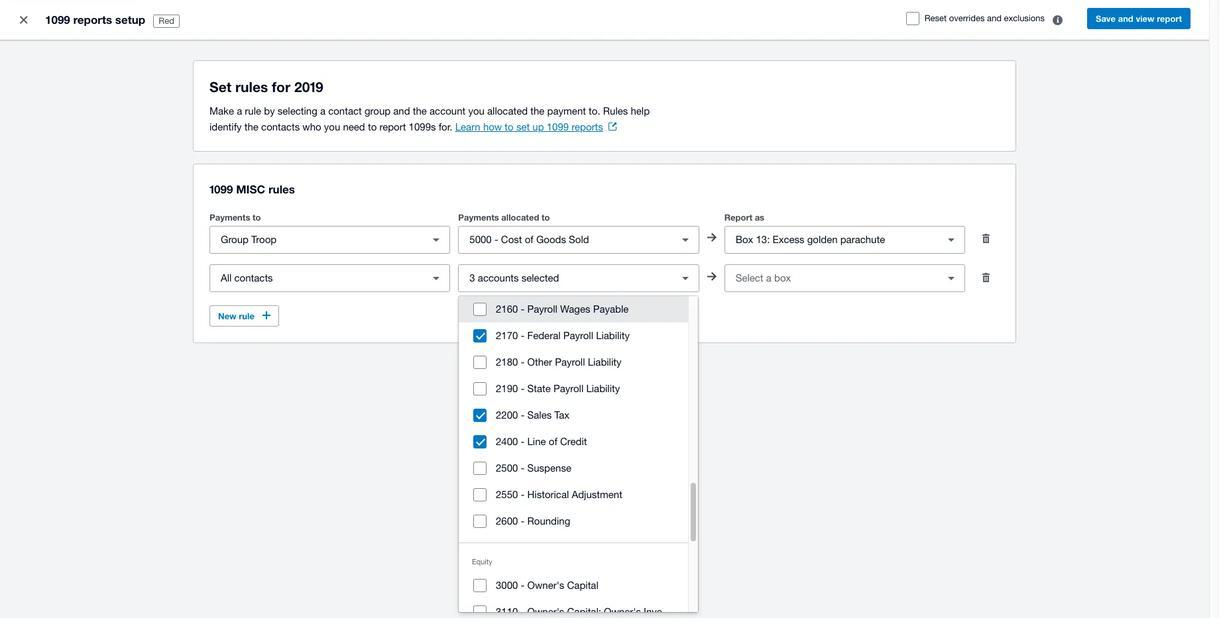 Task type: describe. For each thing, give the bounding box(es) containing it.
Select a contact group field
[[210, 266, 423, 291]]

credit
[[560, 436, 587, 448]]

set
[[210, 79, 232, 96]]

2170 - federal payroll liability button
[[459, 323, 689, 350]]

to.
[[589, 105, 601, 117]]

set rules for 2019
[[210, 79, 323, 96]]

liability for 2190 - state payroll liability
[[587, 383, 620, 395]]

0 horizontal spatial the
[[245, 121, 259, 133]]

save and view report button
[[1088, 8, 1191, 29]]

federal
[[528, 330, 561, 342]]

2 horizontal spatial the
[[531, 105, 545, 117]]

1099 misc rules
[[210, 182, 295, 196]]

and inside make a rule by selecting a contact group and the account you allocated the payment to. rules help identify the contacts who you need to report 1099s for.
[[393, 105, 410, 117]]

- for 2550
[[521, 489, 525, 501]]

expand list image for payments allocated to field
[[672, 227, 699, 253]]

report as
[[725, 212, 765, 223]]

Payments allocated to field
[[459, 227, 672, 253]]

- for 2200
[[521, 410, 525, 421]]

payable
[[593, 304, 629, 315]]

- for 2400
[[521, 436, 525, 448]]

3000 - owner's capital
[[496, 580, 599, 592]]

Report as field
[[725, 227, 938, 253]]

new
[[218, 311, 237, 322]]

close rules image
[[11, 7, 37, 33]]

2550 - historical adjustment
[[496, 489, 623, 501]]

capital
[[567, 580, 599, 592]]

1 horizontal spatial the
[[413, 105, 427, 117]]

payment
[[548, 105, 586, 117]]

Payments to field
[[210, 227, 423, 253]]

2500
[[496, 463, 518, 474]]

2200 - sales tax
[[496, 410, 570, 421]]

by
[[264, 105, 275, 117]]

payroll inside button
[[528, 304, 558, 315]]

payroll for federal
[[564, 330, 594, 342]]

1 vertical spatial rules
[[269, 182, 295, 196]]

allocated inside make a rule by selecting a contact group and the account you allocated the payment to. rules help identify the contacts who you need to report 1099s for.
[[487, 105, 528, 117]]

of
[[549, 436, 558, 448]]

2600
[[496, 516, 518, 527]]

other
[[528, 357, 552, 368]]

expand list of contact groups image for select a contact group "field"
[[423, 265, 450, 292]]

2400 - line of credit button
[[459, 429, 689, 456]]

2550
[[496, 489, 518, 501]]

for.
[[439, 121, 453, 133]]

expand list of boxes image for select a box field
[[938, 265, 965, 292]]

capital:
[[567, 607, 601, 618]]

how
[[483, 121, 502, 133]]

- for 2180
[[521, 357, 525, 368]]

1 vertical spatial 1099
[[547, 121, 569, 133]]

payments to
[[210, 212, 261, 223]]

2160 - payroll wages payable
[[496, 304, 629, 315]]

report inside make a rule by selecting a contact group and the account you allocated the payment to. rules help identify the contacts who you need to report 1099s for.
[[380, 121, 406, 133]]

3000
[[496, 580, 518, 592]]

state
[[528, 383, 551, 395]]

sales
[[528, 410, 552, 421]]

- for 2170
[[521, 330, 525, 342]]

- for 2600
[[521, 516, 525, 527]]

expand list of boxes image for report as field on the top of the page
[[938, 227, 965, 253]]

2180 - other payroll liability
[[496, 357, 622, 368]]

payments for payments to
[[210, 212, 250, 223]]

1 horizontal spatial and
[[988, 13, 1002, 23]]

owner's right capital:
[[604, 607, 641, 618]]

tax
[[555, 410, 570, 421]]

account
[[430, 105, 466, 117]]

group
[[365, 105, 391, 117]]

2500 - suspense
[[496, 463, 572, 474]]

overrides
[[950, 13, 985, 23]]

2600 - rounding button
[[459, 509, 689, 535]]

exclusions
[[1004, 13, 1045, 23]]

1099 for 1099 misc rules
[[210, 182, 233, 196]]

equity
[[472, 558, 493, 566]]

3110 - owner's capital: owner's investment button
[[459, 600, 693, 619]]

make
[[210, 105, 234, 117]]

1 a from the left
[[237, 105, 242, 117]]

new rule
[[218, 311, 255, 322]]

2200 - sales tax button
[[459, 403, 689, 429]]

1099 for 1099 reports setup
[[45, 13, 70, 27]]

3110
[[496, 607, 518, 618]]

2 a from the left
[[320, 105, 326, 117]]

liability for 2180 - other payroll liability
[[588, 357, 622, 368]]

to inside make a rule by selecting a contact group and the account you allocated the payment to. rules help identify the contacts who you need to report 1099s for.
[[368, 121, 377, 133]]

up
[[533, 121, 544, 133]]

selecting
[[278, 105, 318, 117]]

investment
[[644, 607, 693, 618]]

2190 - state payroll liability
[[496, 383, 620, 395]]

group containing 2160 - payroll wages payable
[[459, 296, 699, 619]]

1 vertical spatial you
[[324, 121, 340, 133]]

who
[[303, 121, 321, 133]]

save
[[1096, 13, 1116, 24]]



Task type: vqa. For each thing, say whether or not it's contained in the screenshot.
Approval
no



Task type: locate. For each thing, give the bounding box(es) containing it.
10 - from the top
[[521, 580, 525, 592]]

to
[[368, 121, 377, 133], [505, 121, 514, 133], [253, 212, 261, 223], [542, 212, 550, 223]]

Select an account field
[[459, 266, 672, 291]]

0 horizontal spatial report
[[380, 121, 406, 133]]

2 expand list of contact groups image from the top
[[423, 265, 450, 292]]

1099s
[[409, 121, 436, 133]]

1 horizontal spatial reports
[[572, 121, 603, 133]]

learn
[[455, 121, 481, 133]]

0 vertical spatial liability
[[596, 330, 630, 342]]

1 payments from the left
[[210, 212, 250, 223]]

a up who
[[320, 105, 326, 117]]

5 - from the top
[[521, 410, 525, 421]]

1 vertical spatial liability
[[588, 357, 622, 368]]

owner's inside 3000 - owner's capital button
[[528, 580, 565, 592]]

0 horizontal spatial reports
[[73, 13, 112, 27]]

rule left by
[[245, 105, 261, 117]]

you right who
[[324, 121, 340, 133]]

2 expand list of boxes image from the top
[[938, 265, 965, 292]]

1 vertical spatial rule
[[239, 311, 255, 322]]

2170 - federal payroll liability
[[496, 330, 630, 342]]

group
[[459, 296, 699, 619]]

misc
[[236, 182, 265, 196]]

1 vertical spatial expand list of contact groups image
[[423, 265, 450, 292]]

2 vertical spatial liability
[[587, 383, 620, 395]]

view
[[1136, 13, 1155, 24]]

1 horizontal spatial you
[[468, 105, 485, 117]]

payroll for other
[[555, 357, 585, 368]]

red
[[159, 16, 174, 26]]

payroll down 2160 - payroll wages payable button
[[564, 330, 594, 342]]

learn how to set up 1099 reports link
[[455, 121, 617, 133]]

1 horizontal spatial a
[[320, 105, 326, 117]]

0 horizontal spatial you
[[324, 121, 340, 133]]

1 vertical spatial reports
[[572, 121, 603, 133]]

2 expand list image from the top
[[672, 265, 699, 292]]

2180
[[496, 357, 518, 368]]

a right make
[[237, 105, 242, 117]]

1 vertical spatial expand list of boxes image
[[938, 265, 965, 292]]

liability down payable
[[596, 330, 630, 342]]

help
[[631, 105, 650, 117]]

delete the incomplete rule, where payments to the all contacts are allocated to 2170 - federal payroll liability, 2200 - sales tax and 2400 - line of credit image
[[974, 265, 1000, 291]]

reports down to.
[[572, 121, 603, 133]]

the
[[413, 105, 427, 117], [531, 105, 545, 117], [245, 121, 259, 133]]

rule
[[245, 105, 261, 117], [239, 311, 255, 322]]

need
[[343, 121, 365, 133]]

suspense
[[528, 463, 572, 474]]

0 vertical spatial allocated
[[487, 105, 528, 117]]

to down 1099 misc rules
[[253, 212, 261, 223]]

1 horizontal spatial report
[[1157, 13, 1183, 24]]

the up 1099s
[[413, 105, 427, 117]]

learn how to set up 1099 reports
[[455, 121, 603, 133]]

0 horizontal spatial payments
[[210, 212, 250, 223]]

for
[[272, 79, 291, 96]]

2 horizontal spatial and
[[1119, 13, 1134, 24]]

expand list image for the select an account field
[[672, 265, 699, 292]]

the right identify
[[245, 121, 259, 133]]

- for 2190
[[521, 383, 525, 395]]

payments allocated to
[[458, 212, 550, 223]]

and right group
[[393, 105, 410, 117]]

0 vertical spatial rule
[[245, 105, 261, 117]]

-
[[521, 304, 525, 315], [521, 330, 525, 342], [521, 357, 525, 368], [521, 383, 525, 395], [521, 410, 525, 421], [521, 436, 525, 448], [521, 463, 525, 474], [521, 489, 525, 501], [521, 516, 525, 527], [521, 580, 525, 592], [521, 607, 525, 618]]

2550 - historical adjustment button
[[459, 482, 689, 509]]

expand list image
[[672, 227, 699, 253], [672, 265, 699, 292]]

reset
[[925, 13, 947, 23]]

- left the line at left
[[521, 436, 525, 448]]

- right 2160
[[521, 304, 525, 315]]

1 vertical spatial expand list image
[[672, 265, 699, 292]]

report
[[725, 212, 753, 223]]

reports
[[73, 13, 112, 27], [572, 121, 603, 133]]

- for 3110
[[521, 607, 525, 618]]

report right view
[[1157, 13, 1183, 24]]

- inside "button"
[[521, 516, 525, 527]]

liability
[[596, 330, 630, 342], [588, 357, 622, 368], [587, 383, 620, 395]]

0 vertical spatial expand list image
[[672, 227, 699, 253]]

expand list of boxes image left the delete the rule for payments to the group troop, allocated to 5000 - cost of goods sold, mapped to misc_pre2020 box 13 icon
[[938, 227, 965, 253]]

- right 3000
[[521, 580, 525, 592]]

- right 3110
[[521, 607, 525, 618]]

2180 - other payroll liability button
[[459, 350, 689, 376]]

1 vertical spatial allocated
[[502, 212, 539, 223]]

- right 2180
[[521, 357, 525, 368]]

payroll
[[528, 304, 558, 315], [564, 330, 594, 342], [555, 357, 585, 368], [554, 383, 584, 395]]

allocated up payments allocated to field
[[502, 212, 539, 223]]

1 expand list of boxes image from the top
[[938, 227, 965, 253]]

2170
[[496, 330, 518, 342]]

0 horizontal spatial a
[[237, 105, 242, 117]]

1099
[[45, 13, 70, 27], [547, 121, 569, 133], [210, 182, 233, 196]]

0 vertical spatial expand list of contact groups image
[[423, 227, 450, 253]]

rule inside make a rule by selecting a contact group and the account you allocated the payment to. rules help identify the contacts who you need to report 1099s for.
[[245, 105, 261, 117]]

payments for payments allocated to
[[458, 212, 499, 223]]

3110 - owner's capital: owner's investment
[[496, 607, 693, 618]]

2 vertical spatial 1099
[[210, 182, 233, 196]]

payroll down 2180 - other payroll liability button
[[554, 383, 584, 395]]

- inside "button"
[[521, 607, 525, 618]]

report
[[1157, 13, 1183, 24], [380, 121, 406, 133]]

liability for 2170 - federal payroll liability
[[596, 330, 630, 342]]

owner's left the capital
[[528, 580, 565, 592]]

6 - from the top
[[521, 436, 525, 448]]

rules
[[603, 105, 628, 117]]

save and view report
[[1096, 13, 1183, 24]]

rounding
[[528, 516, 571, 527]]

expand list of contact groups image for payments to field
[[423, 227, 450, 253]]

payroll down 2170 - federal payroll liability button
[[555, 357, 585, 368]]

3000 - owner's capital button
[[459, 573, 689, 600]]

Select a box field
[[725, 266, 938, 291]]

0 vertical spatial report
[[1157, 13, 1183, 24]]

- for 2500
[[521, 463, 525, 474]]

2400 - line of credit
[[496, 436, 587, 448]]

1099 down payment
[[547, 121, 569, 133]]

1 - from the top
[[521, 304, 525, 315]]

owner's for capital:
[[528, 607, 565, 618]]

0 vertical spatial 1099
[[45, 13, 70, 27]]

0 vertical spatial rules
[[235, 79, 268, 96]]

0 vertical spatial expand list of boxes image
[[938, 227, 965, 253]]

rules
[[235, 79, 268, 96], [269, 182, 295, 196]]

2019
[[294, 79, 323, 96]]

a
[[237, 105, 242, 117], [320, 105, 326, 117]]

wages
[[560, 304, 591, 315]]

to left the set
[[505, 121, 514, 133]]

9 - from the top
[[521, 516, 525, 527]]

2400
[[496, 436, 518, 448]]

rule inside new rule button
[[239, 311, 255, 322]]

liability down 2170 - federal payroll liability button
[[588, 357, 622, 368]]

4 - from the top
[[521, 383, 525, 395]]

2200
[[496, 410, 518, 421]]

2600 - rounding
[[496, 516, 571, 527]]

1099 right the close rules icon
[[45, 13, 70, 27]]

the up up at the left top
[[531, 105, 545, 117]]

1 expand list of contact groups image from the top
[[423, 227, 450, 253]]

reset overrides and exclusions
[[925, 13, 1045, 23]]

rules left for on the left top of the page
[[235, 79, 268, 96]]

new rule button
[[210, 306, 279, 327]]

2160
[[496, 304, 518, 315]]

2 - from the top
[[521, 330, 525, 342]]

- right 2190
[[521, 383, 525, 395]]

1 expand list image from the top
[[672, 227, 699, 253]]

report inside "button"
[[1157, 13, 1183, 24]]

make a rule by selecting a contact group and the account you allocated the payment to. rules help identify the contacts who you need to report 1099s for.
[[210, 105, 650, 133]]

1099 left misc
[[210, 182, 233, 196]]

8 - from the top
[[521, 489, 525, 501]]

- right "2600"
[[521, 516, 525, 527]]

expand list of contact groups image
[[423, 227, 450, 253], [423, 265, 450, 292]]

identify
[[210, 121, 242, 133]]

and left view
[[1119, 13, 1134, 24]]

liability down 2180 - other payroll liability button
[[587, 383, 620, 395]]

as
[[755, 212, 765, 223]]

1 horizontal spatial payments
[[458, 212, 499, 223]]

2 horizontal spatial 1099
[[547, 121, 569, 133]]

and right overrides
[[988, 13, 1002, 23]]

delete the rule for payments to the group troop, allocated to 5000 - cost of goods sold, mapped to misc_pre2020 box 13 image
[[974, 225, 1000, 252]]

payments
[[210, 212, 250, 223], [458, 212, 499, 223]]

2160 - payroll wages payable button
[[459, 296, 689, 323]]

to down group
[[368, 121, 377, 133]]

2500 - suspense button
[[459, 456, 689, 482]]

rule right new
[[239, 311, 255, 322]]

11 - from the top
[[521, 607, 525, 618]]

owner's for capital
[[528, 580, 565, 592]]

set
[[517, 121, 530, 133]]

line
[[528, 436, 546, 448]]

0 horizontal spatial and
[[393, 105, 410, 117]]

report down group
[[380, 121, 406, 133]]

3 - from the top
[[521, 357, 525, 368]]

historical
[[528, 489, 569, 501]]

and inside "button"
[[1119, 13, 1134, 24]]

- right 2500
[[521, 463, 525, 474]]

2 payments from the left
[[458, 212, 499, 223]]

7 - from the top
[[521, 463, 525, 474]]

1 horizontal spatial 1099
[[210, 182, 233, 196]]

contacts
[[261, 121, 300, 133]]

0 vertical spatial you
[[468, 105, 485, 117]]

expand list of boxes image
[[938, 227, 965, 253], [938, 265, 965, 292]]

clear overrides and exclusions image
[[1045, 7, 1072, 33]]

- for 3000
[[521, 580, 525, 592]]

0 vertical spatial reports
[[73, 13, 112, 27]]

allocated up how
[[487, 105, 528, 117]]

payroll up federal
[[528, 304, 558, 315]]

expand list of boxes image left "delete the incomplete rule, where payments to the all contacts are allocated to 2170 - federal payroll liability, 2200 - sales tax and 2400 - line of credit" icon
[[938, 265, 965, 292]]

2190
[[496, 383, 518, 395]]

reports left the setup on the top
[[73, 13, 112, 27]]

setup
[[115, 13, 145, 27]]

0 horizontal spatial 1099
[[45, 13, 70, 27]]

payroll for state
[[554, 383, 584, 395]]

- right 2200
[[521, 410, 525, 421]]

1099 reports setup
[[45, 13, 145, 27]]

- right 2170
[[521, 330, 525, 342]]

you up learn
[[468, 105, 485, 117]]

allocated
[[487, 105, 528, 117], [502, 212, 539, 223]]

- right 2550
[[521, 489, 525, 501]]

- for 2160
[[521, 304, 525, 315]]

1 vertical spatial report
[[380, 121, 406, 133]]

2190 - state payroll liability button
[[459, 376, 689, 403]]

rules right misc
[[269, 182, 295, 196]]

owner's down 3000 - owner's capital
[[528, 607, 565, 618]]

to up payments allocated to field
[[542, 212, 550, 223]]

contact
[[328, 105, 362, 117]]

adjustment
[[572, 489, 623, 501]]



